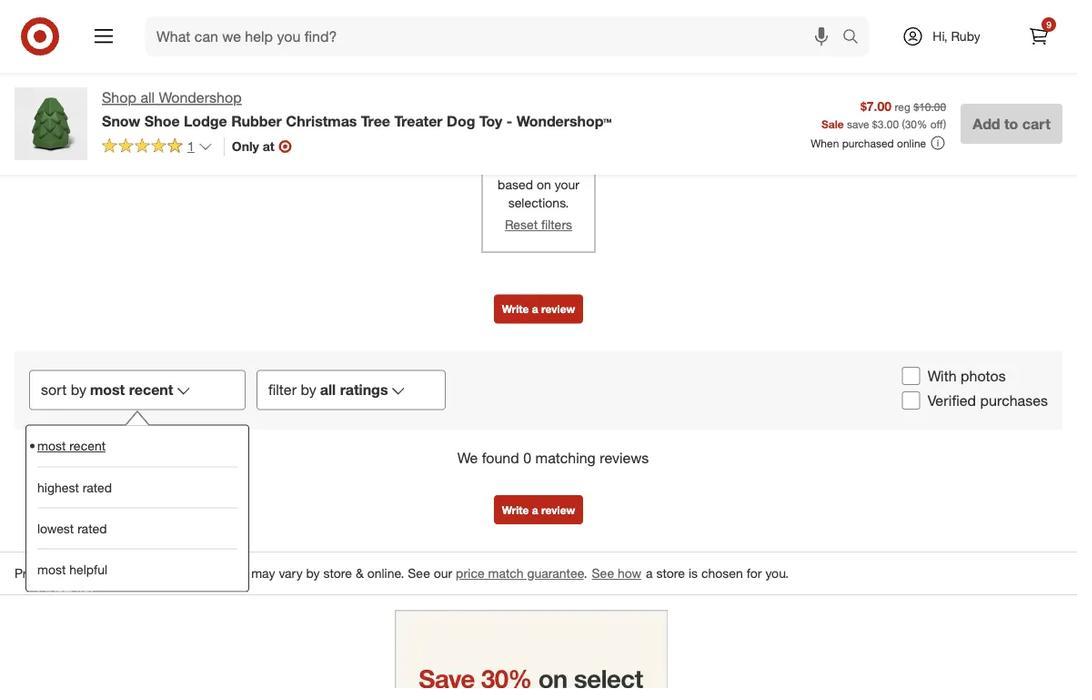 Task type: locate. For each thing, give the bounding box(es) containing it.
images
[[541, 96, 601, 117], [528, 159, 570, 175]]

shop
[[102, 89, 136, 107]]

1 write a review from the top
[[502, 303, 576, 316]]

store left &
[[324, 566, 352, 582]]

most recent link
[[37, 426, 238, 467]]

2 write from the top
[[502, 504, 529, 517]]

write a review for 1st write a review button from the bottom of the page
[[502, 504, 576, 517]]

review down we found 0 matching reviews
[[542, 504, 576, 517]]

0 horizontal spatial all
[[141, 89, 155, 107]]

write a review down 0
[[502, 504, 576, 517]]

rated right lowest on the bottom of the page
[[78, 521, 107, 537]]

0 vertical spatial rated
[[83, 480, 112, 496]]

2 vertical spatial most
[[37, 562, 66, 578]]

write down the reset
[[502, 303, 529, 316]]

store left is
[[657, 566, 685, 582]]

write a review for 1st write a review button from the top
[[502, 303, 576, 316]]

0 vertical spatial all
[[141, 89, 155, 107]]

1 vertical spatial review
[[542, 504, 576, 517]]

most
[[90, 381, 125, 399], [37, 438, 66, 454], [37, 562, 66, 578]]

see
[[408, 566, 430, 582], [592, 566, 615, 582]]

reg
[[895, 100, 911, 113]]

vary
[[279, 566, 303, 582]]

store
[[324, 566, 352, 582], [657, 566, 685, 582]]

1 vertical spatial recent
[[69, 438, 106, 454]]

you.
[[766, 566, 789, 582]]

only
[[232, 138, 259, 154]]

most helpful
[[37, 562, 108, 578]]

images right -
[[541, 96, 601, 117]]

write a review button
[[494, 295, 584, 324], [494, 496, 584, 525]]

reviews
[[600, 449, 649, 467]]

a
[[532, 303, 539, 316], [532, 504, 539, 517], [646, 566, 653, 582]]

1 horizontal spatial recent
[[129, 381, 173, 399]]

0 vertical spatial write a review
[[502, 303, 576, 316]]

reset filters button
[[505, 216, 573, 234]]

by right "filter"
[[301, 381, 316, 399]]

sale
[[822, 117, 844, 131]]

at
[[263, 138, 275, 154]]

our
[[434, 566, 453, 582]]

write a review down reset filters button
[[502, 303, 576, 316]]

add
[[973, 115, 1001, 132]]

images for no
[[528, 159, 570, 175]]

0 vertical spatial write
[[502, 303, 529, 316]]

write a review button down 0
[[494, 496, 584, 525]]

(
[[902, 117, 905, 131]]

0 vertical spatial images
[[541, 96, 601, 117]]

most inside most recent link
[[37, 438, 66, 454]]

images up on at the top of page
[[528, 159, 570, 175]]

no
[[508, 159, 525, 175]]

1 store from the left
[[324, 566, 352, 582]]

30
[[905, 117, 918, 131]]

0 horizontal spatial recent
[[69, 438, 106, 454]]

rubber
[[231, 112, 282, 130]]

recent up most recent link in the left bottom of the page
[[129, 381, 173, 399]]

rated
[[83, 480, 112, 496], [78, 521, 107, 537]]

lodge
[[184, 112, 227, 130]]

by for filter by
[[301, 381, 316, 399]]

shop all wondershop snow shoe lodge rubber christmas tree treater dog toy - wondershop™
[[102, 89, 612, 130]]

highest rated
[[37, 480, 112, 496]]

when purchased online
[[811, 136, 927, 150]]

your
[[555, 177, 580, 193]]

1 vertical spatial images
[[528, 159, 570, 175]]

0 vertical spatial review
[[542, 303, 576, 316]]

most up highest
[[37, 438, 66, 454]]

1 vertical spatial write a review button
[[494, 496, 584, 525]]

a right how
[[646, 566, 653, 582]]

2 write a review button from the top
[[494, 496, 584, 525]]

0 vertical spatial write a review button
[[494, 295, 584, 324]]

a down we found 0 matching reviews
[[532, 504, 539, 517]]

0 vertical spatial recent
[[129, 381, 173, 399]]

guarantee
[[527, 566, 584, 582]]

by right sort
[[71, 381, 86, 399]]

1 write from the top
[[502, 303, 529, 316]]

a down reset filters button
[[532, 303, 539, 316]]

ruby
[[952, 28, 981, 44]]

helpful
[[69, 562, 108, 578]]

2 review from the top
[[542, 504, 576, 517]]

by
[[71, 381, 86, 399], [301, 381, 316, 399], [306, 566, 320, 582]]

1 vertical spatial a
[[532, 504, 539, 517]]

for
[[747, 566, 762, 582]]

2 see from the left
[[592, 566, 615, 582]]

sort by most recent
[[41, 381, 173, 399]]

write down 0
[[502, 504, 529, 517]]

1 vertical spatial all
[[320, 381, 336, 399]]

2 vertical spatial a
[[646, 566, 653, 582]]

no images based on your selections. reset filters
[[498, 159, 580, 233]]

all
[[141, 89, 155, 107], [320, 381, 336, 399]]

to
[[1005, 115, 1019, 132]]

rated inside 'link'
[[83, 480, 112, 496]]

0 horizontal spatial store
[[324, 566, 352, 582]]

write a review
[[502, 303, 576, 316], [502, 504, 576, 517]]

Verified purchases checkbox
[[903, 392, 921, 410]]

rated right highest
[[83, 480, 112, 496]]

recent up "highest rated"
[[69, 438, 106, 454]]

see left 'our'
[[408, 566, 430, 582]]

images for review
[[541, 96, 601, 117]]

most for most helpful
[[37, 562, 66, 578]]

and
[[164, 566, 186, 582]]

all left ratings
[[320, 381, 336, 399]]

1 horizontal spatial all
[[320, 381, 336, 399]]

0 horizontal spatial see
[[408, 566, 430, 582]]

most inside most helpful link
[[37, 562, 66, 578]]

review down filters
[[542, 303, 576, 316]]

wondershop
[[159, 89, 242, 107]]

review
[[542, 303, 576, 316], [542, 504, 576, 517]]

1 vertical spatial write
[[502, 504, 529, 517]]

%
[[918, 117, 928, 131]]

.
[[584, 566, 588, 582]]

cart
[[1023, 115, 1051, 132]]

2 write a review from the top
[[502, 504, 576, 517]]

reset
[[505, 217, 538, 233]]

rated for highest rated
[[83, 480, 112, 496]]

most right sort
[[90, 381, 125, 399]]

0 vertical spatial a
[[532, 303, 539, 316]]

recent
[[129, 381, 173, 399], [69, 438, 106, 454]]

1 vertical spatial rated
[[78, 521, 107, 537]]

images inside no images based on your selections. reset filters
[[528, 159, 570, 175]]

1 horizontal spatial store
[[657, 566, 685, 582]]

by right vary
[[306, 566, 320, 582]]

most left helpful
[[37, 562, 66, 578]]

1 vertical spatial write a review
[[502, 504, 576, 517]]

found
[[482, 449, 519, 467]]

only at
[[232, 138, 275, 154]]

all up shoe
[[141, 89, 155, 107]]

highest rated link
[[37, 467, 238, 508]]

advertisement region
[[395, 610, 668, 689]]

1 vertical spatial most
[[37, 438, 66, 454]]

see right .
[[592, 566, 615, 582]]

with
[[928, 367, 957, 385]]

1 review from the top
[[542, 303, 576, 316]]

write a review button down reset filters button
[[494, 295, 584, 324]]

)
[[944, 117, 947, 131]]

lowest rated link
[[37, 508, 238, 549]]

write
[[502, 303, 529, 316], [502, 504, 529, 517]]

1 horizontal spatial see
[[592, 566, 615, 582]]



Task type: describe. For each thing, give the bounding box(es) containing it.
on
[[537, 177, 551, 193]]

search button
[[835, 16, 878, 60]]

image of snow shoe lodge rubber christmas tree treater dog toy - wondershop™ image
[[15, 87, 87, 160]]

$7.00 reg $10.00 sale save $ 3.00 ( 30 % off )
[[822, 98, 947, 131]]

&
[[356, 566, 364, 582]]

9 link
[[1020, 16, 1060, 56]]

a for 1st write a review button from the top
[[532, 303, 539, 316]]

hi,
[[933, 28, 948, 44]]

match
[[488, 566, 524, 582]]

online.
[[367, 566, 404, 582]]

filter by all ratings
[[269, 381, 388, 399]]

we found 0 matching reviews
[[458, 449, 649, 467]]

sort
[[41, 381, 67, 399]]

0
[[524, 449, 532, 467]]

selections.
[[509, 195, 569, 211]]

purchased
[[843, 136, 895, 150]]

most for most recent
[[37, 438, 66, 454]]

photos
[[961, 367, 1007, 385]]

online
[[898, 136, 927, 150]]

hi, ruby
[[933, 28, 981, 44]]

verified
[[928, 392, 977, 410]]

lowest
[[37, 521, 74, 537]]

filters
[[542, 217, 573, 233]]

lowest rated
[[37, 521, 107, 537]]

how
[[618, 566, 642, 582]]

1 link
[[102, 137, 213, 158]]

review images
[[477, 96, 601, 117]]

-
[[507, 112, 513, 130]]

availability
[[189, 566, 248, 582]]

3.00
[[878, 117, 899, 131]]

toy
[[480, 112, 503, 130]]

we
[[458, 449, 478, 467]]

$7.00
[[861, 98, 892, 114]]

add to cart button
[[961, 104, 1063, 144]]

$
[[873, 117, 878, 131]]

1 see from the left
[[408, 566, 430, 582]]

all inside the shop all wondershop snow shoe lodge rubber christmas tree treater dog toy - wondershop™
[[141, 89, 155, 107]]

treater
[[395, 112, 443, 130]]

a for 1st write a review button from the bottom of the page
[[532, 504, 539, 517]]

chosen
[[702, 566, 744, 582]]

prices,
[[15, 566, 53, 582]]

is
[[689, 566, 698, 582]]

styles
[[128, 566, 161, 582]]

off
[[931, 117, 944, 131]]

shoe
[[145, 112, 180, 130]]

purchases
[[981, 392, 1049, 410]]

What can we help you find? suggestions appear below search field
[[146, 16, 847, 56]]

9
[[1047, 19, 1052, 30]]

rated for lowest rated
[[78, 521, 107, 537]]

price match guarantee link
[[456, 566, 584, 582]]

$10.00
[[914, 100, 947, 113]]

verified purchases
[[928, 392, 1049, 410]]

matching
[[536, 449, 596, 467]]

based
[[498, 177, 533, 193]]

most recent
[[37, 438, 106, 454]]

christmas
[[286, 112, 357, 130]]

add to cart
[[973, 115, 1051, 132]]

review
[[477, 96, 536, 117]]

0 vertical spatial most
[[90, 381, 125, 399]]

wondershop™
[[517, 112, 612, 130]]

With photos checkbox
[[903, 367, 921, 386]]

1 write a review button from the top
[[494, 295, 584, 324]]

tree
[[361, 112, 391, 130]]

most helpful link
[[37, 549, 238, 590]]

ratings
[[340, 381, 388, 399]]

search
[[835, 29, 878, 47]]

promotions,
[[56, 566, 124, 582]]

with photos
[[928, 367, 1007, 385]]

by for sort by
[[71, 381, 86, 399]]

prices, promotions, styles and availability may vary by store & online. see our price match guarantee . see how a store is chosen for you.
[[15, 566, 789, 582]]

snow
[[102, 112, 141, 130]]

highest
[[37, 480, 79, 496]]

dog
[[447, 112, 476, 130]]

1
[[188, 138, 195, 154]]

may
[[251, 566, 275, 582]]

save
[[847, 117, 870, 131]]

see how button
[[591, 564, 643, 584]]

when
[[811, 136, 840, 150]]

2 store from the left
[[657, 566, 685, 582]]



Task type: vqa. For each thing, say whether or not it's contained in the screenshot.
weekly ad link
no



